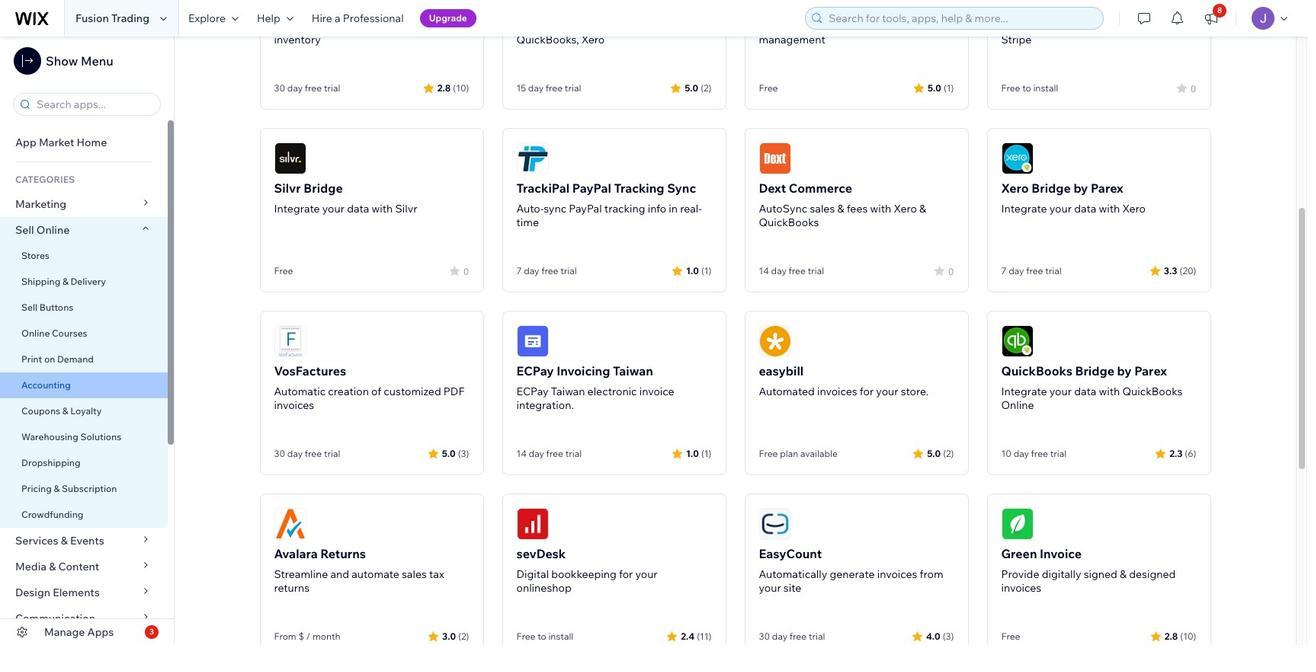Task type: vqa. For each thing, say whether or not it's contained in the screenshot.
actions
no



Task type: describe. For each thing, give the bounding box(es) containing it.
to inside auto-sync tracking info to paypal & stripe
[[1118, 19, 1129, 33]]

services & events
[[15, 535, 104, 548]]

print on demand
[[21, 354, 94, 365]]

paypal inside auto-sync tracking info to paypal & stripe
[[1131, 19, 1164, 33]]

show
[[46, 53, 78, 69]]

day for easycount
[[772, 631, 788, 643]]

automatic inside vosfactures automatic creation of customized pdf invoices
[[274, 385, 326, 399]]

$
[[298, 631, 304, 643]]

parex for quickbooks bridge by parex
[[1135, 364, 1167, 379]]

(2) for easybill
[[943, 448, 954, 459]]

5.0 for 15 day free trial
[[685, 82, 699, 93]]

0 vertical spatial 30 day free trial
[[274, 82, 340, 94]]

auto-post sales and fees to quickbooks, xero
[[517, 19, 651, 47]]

30 for easycount
[[759, 631, 770, 643]]

of
[[371, 385, 381, 399]]

sell for sell online
[[15, 223, 34, 237]]

& inside the 'automate your invoicing accounting & inventory'
[[455, 19, 462, 33]]

dropshipping
[[21, 458, 80, 469]]

subscription
[[62, 483, 117, 495]]

with inside dext commerce autosync sales & fees with xero & quickbooks
[[870, 202, 892, 216]]

inventory
[[274, 33, 321, 47]]

site
[[784, 582, 802, 596]]

(3) for vosfactures
[[458, 448, 469, 459]]

a
[[335, 11, 341, 25]]

day for xero bridge by parex
[[1009, 265, 1024, 277]]

7 for trackipal paypal tracking sync
[[517, 265, 522, 277]]

electronic
[[588, 385, 637, 399]]

/
[[306, 631, 311, 643]]

hire a professional
[[312, 11, 404, 25]]

hire a professional link
[[303, 0, 413, 37]]

automated
[[759, 385, 815, 399]]

0 vertical spatial 30
[[274, 82, 285, 94]]

demand
[[57, 354, 94, 365]]

trackipal paypal tracking sync auto-sync paypal tracking info in real- time
[[517, 181, 702, 230]]

7 day free trial for xero
[[1002, 265, 1062, 277]]

tax
[[429, 568, 444, 582]]

Search for tools, apps, help & more... field
[[824, 8, 1099, 29]]

shipping & delivery
[[21, 276, 106, 287]]

auto- for post
[[517, 19, 544, 33]]

bridge for quickbooks
[[1076, 364, 1115, 379]]

(1) for ecpay invoicing taiwan
[[701, 448, 712, 459]]

media & content link
[[0, 554, 168, 580]]

manage apps
[[44, 626, 114, 640]]

market
[[39, 136, 74, 149]]

sevdesk logo image
[[517, 509, 549, 541]]

sell buttons link
[[0, 295, 168, 321]]

designed
[[1130, 568, 1176, 582]]

quickbooks,
[[517, 33, 579, 47]]

free for trackipal paypal tracking sync
[[542, 265, 559, 277]]

buttons
[[40, 302, 73, 313]]

automate
[[352, 568, 399, 582]]

2.3
[[1170, 448, 1183, 459]]

free left plan
[[759, 448, 778, 460]]

explore
[[188, 11, 226, 25]]

with inside the silvr bridge integrate your data with silvr
[[372, 202, 393, 216]]

tracking inside trackipal paypal tracking sync auto-sync paypal tracking info in real- time
[[605, 202, 646, 216]]

online inside quickbooks bridge by parex integrate your data with quickbooks online
[[1002, 399, 1034, 413]]

help
[[257, 11, 280, 25]]

online courses
[[21, 328, 87, 339]]

& inside shipping & delivery "link"
[[62, 276, 68, 287]]

day for quickbooks bridge by parex
[[1014, 448, 1029, 460]]

7 day free trial for trackipal
[[517, 265, 577, 277]]

1.0 (1) for ecpay invoicing taiwan
[[686, 448, 712, 459]]

automatic invoicing and stock management
[[759, 19, 908, 47]]

automatic inside automatic invoicing and stock management
[[759, 19, 811, 33]]

sync
[[667, 181, 696, 196]]

0 horizontal spatial silvr
[[274, 181, 301, 196]]

vosfactures logo image
[[274, 326, 306, 358]]

fusion
[[75, 11, 109, 25]]

digitally
[[1042, 568, 1082, 582]]

info inside trackipal paypal tracking sync auto-sync paypal tracking info in real- time
[[648, 202, 667, 216]]

time
[[517, 216, 539, 230]]

data for quickbooks
[[1075, 385, 1097, 399]]

invoice
[[640, 385, 675, 399]]

1 vertical spatial online
[[21, 328, 50, 339]]

free for quickbooks bridge by parex
[[1031, 448, 1048, 460]]

0 vertical spatial free to install
[[1002, 82, 1059, 94]]

sync inside trackipal paypal tracking sync auto-sync paypal tracking info in real- time
[[544, 202, 567, 216]]

hire
[[312, 11, 332, 25]]

trial for trackipal paypal tracking sync
[[561, 265, 577, 277]]

your inside the 'automate your invoicing accounting & inventory'
[[326, 19, 348, 33]]

fees inside dext commerce autosync sales & fees with xero & quickbooks
[[847, 202, 868, 216]]

free for xero bridge by parex
[[1027, 265, 1044, 277]]

2 vertical spatial paypal
[[569, 202, 602, 216]]

bookkeeping
[[551, 568, 617, 582]]

2.4 (11)
[[681, 631, 712, 642]]

1 vertical spatial paypal
[[572, 181, 611, 196]]

from $ / month
[[274, 631, 341, 643]]

trial for ecpay invoicing taiwan
[[566, 448, 582, 460]]

day for vosfactures
[[287, 448, 303, 460]]

invoices inside "green invoice provide digitally signed & designed invoices"
[[1002, 582, 1042, 596]]

integrate for xero
[[1002, 202, 1047, 216]]

available
[[801, 448, 838, 460]]

trial for easycount
[[809, 631, 825, 643]]

ecpay invoicing taiwan logo image
[[517, 326, 549, 358]]

0 vertical spatial (1)
[[944, 82, 954, 93]]

in
[[669, 202, 678, 216]]

avalara
[[274, 547, 318, 562]]

free for vosfactures
[[305, 448, 322, 460]]

stripe
[[1002, 33, 1032, 47]]

0 vertical spatial install
[[1034, 82, 1059, 94]]

8 button
[[1195, 0, 1228, 37]]

free for easycount
[[790, 631, 807, 643]]

sell online link
[[0, 217, 168, 243]]

your inside the silvr bridge integrate your data with silvr
[[322, 202, 345, 216]]

coupons & loyalty link
[[0, 399, 168, 425]]

pdf
[[444, 385, 465, 399]]

easycount automatically generate invoices from your site
[[759, 547, 944, 596]]

and inside automatic invoicing and stock management
[[860, 19, 879, 33]]

stores link
[[0, 243, 168, 269]]

quickbooks bridge by parex logo image
[[1002, 326, 1034, 358]]

(1) for trackipal paypal tracking sync
[[701, 265, 712, 276]]

10 day free trial
[[1002, 448, 1067, 460]]

automatically
[[759, 568, 828, 582]]

avalara returns streamline and automate sales tax returns
[[274, 547, 444, 596]]

& inside services & events 'link'
[[61, 535, 68, 548]]

app
[[15, 136, 36, 149]]

with inside quickbooks bridge by parex integrate your data with quickbooks online
[[1099, 385, 1120, 399]]

shipping & delivery link
[[0, 269, 168, 295]]

invoicing inside automatic invoicing and stock management
[[813, 19, 858, 33]]

quickbooks inside dext commerce autosync sales & fees with xero & quickbooks
[[759, 216, 819, 230]]

sevdesk digital bookkeeping for your onlineshop
[[517, 547, 658, 596]]

to inside auto-post sales and fees to quickbooks, xero
[[641, 19, 651, 33]]

sell online
[[15, 223, 70, 237]]

print
[[21, 354, 42, 365]]

automate your invoicing accounting & inventory
[[274, 19, 462, 47]]

1 vertical spatial free to install
[[517, 631, 574, 643]]

1.0 (1) for trackipal paypal tracking sync
[[686, 265, 712, 276]]

5.0 (2) for free plan available
[[927, 448, 954, 459]]

2.3 (6)
[[1170, 448, 1197, 459]]

show menu button
[[14, 47, 113, 75]]

your inside quickbooks bridge by parex integrate your data with quickbooks online
[[1050, 385, 1072, 399]]

3.3
[[1164, 265, 1178, 276]]

trial for vosfactures
[[324, 448, 340, 460]]

and for post
[[596, 19, 615, 33]]

dext
[[759, 181, 786, 196]]

month
[[313, 631, 341, 643]]

design elements link
[[0, 580, 168, 606]]

app market home link
[[0, 130, 168, 156]]

1 horizontal spatial (2)
[[701, 82, 712, 93]]

stock
[[881, 19, 908, 33]]

& inside the media & content link
[[49, 560, 56, 574]]

invoices inside easybill automated invoices for your store.
[[817, 385, 858, 399]]

courses
[[52, 328, 87, 339]]

services
[[15, 535, 58, 548]]

sidebar element
[[0, 37, 175, 646]]

0 for dext commerce
[[948, 266, 954, 277]]

2 horizontal spatial 0
[[1191, 83, 1197, 94]]

1 horizontal spatial quickbooks
[[1002, 364, 1073, 379]]

1 horizontal spatial taiwan
[[613, 364, 653, 379]]

10
[[1002, 448, 1012, 460]]

14 day free trial for dext
[[759, 265, 824, 277]]

1 ecpay from the top
[[517, 364, 554, 379]]

day for trackipal paypal tracking sync
[[524, 265, 539, 277]]

free down the onlineshop
[[517, 631, 536, 643]]

sales inside auto-post sales and fees to quickbooks, xero
[[569, 19, 594, 33]]

free for dext commerce
[[789, 265, 806, 277]]

management
[[759, 33, 826, 47]]

1 vertical spatial silvr
[[395, 202, 417, 216]]

1.0 for ecpay invoicing taiwan
[[686, 448, 699, 459]]

design
[[15, 586, 50, 600]]

crowdfunding
[[21, 509, 83, 521]]

trial for quickbooks bridge by parex
[[1050, 448, 1067, 460]]

marketing link
[[0, 191, 168, 217]]

2.8 for free
[[1165, 631, 1178, 642]]

2.4
[[681, 631, 695, 642]]

& inside pricing & subscription link
[[54, 483, 60, 495]]

invoicing inside the 'automate your invoicing accounting & inventory'
[[350, 19, 395, 33]]



Task type: locate. For each thing, give the bounding box(es) containing it.
media
[[15, 560, 47, 574]]

services & events link
[[0, 528, 168, 554]]

integrate inside xero bridge by parex integrate your data with xero
[[1002, 202, 1047, 216]]

7 down time
[[517, 265, 522, 277]]

1 vertical spatial automatic
[[274, 385, 326, 399]]

2 horizontal spatial quickbooks
[[1123, 385, 1183, 399]]

day down "integration."
[[529, 448, 544, 460]]

1 1.0 from the top
[[686, 265, 699, 276]]

0 horizontal spatial (3)
[[458, 448, 469, 459]]

integrate inside quickbooks bridge by parex integrate your data with quickbooks online
[[1002, 385, 1047, 399]]

0 horizontal spatial for
[[619, 568, 633, 582]]

sell inside the sell buttons link
[[21, 302, 37, 313]]

(10) for free
[[1181, 631, 1197, 642]]

xero bridge by parex integrate your data with xero
[[1002, 181, 1146, 216]]

pricing & subscription link
[[0, 477, 168, 503]]

free down site
[[790, 631, 807, 643]]

2.8 (10) for 30 day free trial
[[438, 82, 469, 93]]

14 for dext commerce
[[759, 265, 769, 277]]

data inside xero bridge by parex integrate your data with xero
[[1075, 202, 1097, 216]]

free right 15
[[546, 82, 563, 94]]

by inside quickbooks bridge by parex integrate your data with quickbooks online
[[1118, 364, 1132, 379]]

1 vertical spatial 30 day free trial
[[274, 448, 340, 460]]

trackipal paypal tracking sync logo image
[[517, 143, 549, 175]]

(3) down "pdf"
[[458, 448, 469, 459]]

vosfactures
[[274, 364, 346, 379]]

1 horizontal spatial info
[[1097, 19, 1116, 33]]

1 vertical spatial ecpay
[[517, 385, 549, 399]]

real-
[[680, 202, 702, 216]]

day up avalara returns  logo
[[287, 448, 303, 460]]

free down "integration."
[[546, 448, 563, 460]]

for inside easybill automated invoices for your store.
[[860, 385, 874, 399]]

8
[[1218, 5, 1223, 15]]

invoices inside easycount automatically generate invoices from your site
[[877, 568, 918, 582]]

free up quickbooks bridge by parex logo
[[1027, 265, 1044, 277]]

day up quickbooks bridge by parex logo
[[1009, 265, 1024, 277]]

on
[[44, 354, 55, 365]]

0 vertical spatial ecpay
[[517, 364, 554, 379]]

1 vertical spatial (3)
[[943, 631, 954, 642]]

1 vertical spatial 5.0 (2)
[[927, 448, 954, 459]]

free plan available
[[759, 448, 838, 460]]

15 day free trial
[[517, 82, 581, 94]]

integrate down quickbooks bridge by parex logo
[[1002, 385, 1047, 399]]

5.0 (3)
[[442, 448, 469, 459]]

auto- for sync
[[1002, 19, 1029, 33]]

and inside auto-post sales and fees to quickbooks, xero
[[596, 19, 615, 33]]

free down autosync
[[789, 265, 806, 277]]

1 7 day free trial from the left
[[517, 265, 577, 277]]

1 horizontal spatial silvr
[[395, 202, 417, 216]]

easycount
[[759, 547, 822, 562]]

1 vertical spatial parex
[[1135, 364, 1167, 379]]

with inside xero bridge by parex integrate your data with xero
[[1099, 202, 1120, 216]]

1 horizontal spatial sales
[[569, 19, 594, 33]]

free down "management"
[[759, 82, 778, 94]]

with
[[372, 202, 393, 216], [870, 202, 892, 216], [1099, 202, 1120, 216], [1099, 385, 1120, 399]]

day right 10
[[1014, 448, 1029, 460]]

sell inside sell online "link"
[[15, 223, 34, 237]]

0 vertical spatial by
[[1074, 181, 1088, 196]]

free to install down stripe
[[1002, 82, 1059, 94]]

30 day free trial for easycount
[[759, 631, 825, 643]]

app market home
[[15, 136, 107, 149]]

taiwan down invoicing
[[551, 385, 585, 399]]

1 vertical spatial 2.8 (10)
[[1165, 631, 1197, 642]]

1 horizontal spatial bridge
[[1032, 181, 1071, 196]]

1 invoicing from the left
[[350, 19, 395, 33]]

(3)
[[458, 448, 469, 459], [943, 631, 954, 642]]

day right 15
[[528, 82, 544, 94]]

2.8 down designed
[[1165, 631, 1178, 642]]

0 vertical spatial online
[[36, 223, 70, 237]]

free right 10
[[1031, 448, 1048, 460]]

0 vertical spatial quickbooks
[[759, 216, 819, 230]]

crowdfunding link
[[0, 503, 168, 528]]

auto- inside trackipal paypal tracking sync auto-sync paypal tracking info in real- time
[[517, 202, 544, 216]]

4.0
[[926, 631, 941, 642]]

integration.
[[517, 399, 574, 413]]

online up 10
[[1002, 399, 1034, 413]]

green invoice logo image
[[1002, 509, 1034, 541]]

2 vertical spatial sales
[[402, 568, 427, 582]]

free to install down the onlineshop
[[517, 631, 574, 643]]

coupons & loyalty
[[21, 406, 102, 417]]

for for easybill
[[860, 385, 874, 399]]

1 vertical spatial fees
[[847, 202, 868, 216]]

7 for xero bridge by parex
[[1002, 265, 1007, 277]]

1 vertical spatial 14 day free trial
[[517, 448, 582, 460]]

design elements
[[15, 586, 100, 600]]

silvr bridge integrate your data with silvr
[[274, 181, 417, 216]]

0 vertical spatial for
[[860, 385, 874, 399]]

7 day free trial up quickbooks bridge by parex logo
[[1002, 265, 1062, 277]]

sync inside auto-sync tracking info to paypal & stripe
[[1029, 19, 1052, 33]]

30 day free trial for vosfactures
[[274, 448, 340, 460]]

2 horizontal spatial bridge
[[1076, 364, 1115, 379]]

1 vertical spatial tracking
[[605, 202, 646, 216]]

(10) for 30 day free trial
[[453, 82, 469, 93]]

bridge inside the silvr bridge integrate your data with silvr
[[304, 181, 343, 196]]

0 vertical spatial silvr
[[274, 181, 301, 196]]

2 1.0 (1) from the top
[[686, 448, 712, 459]]

loyalty
[[70, 406, 102, 417]]

parex for xero bridge by parex
[[1091, 181, 1124, 196]]

and left stock
[[860, 19, 879, 33]]

2 invoicing from the left
[[813, 19, 858, 33]]

0 horizontal spatial and
[[331, 568, 349, 582]]

tracking right stripe
[[1054, 19, 1095, 33]]

parex inside xero bridge by parex integrate your data with xero
[[1091, 181, 1124, 196]]

1 vertical spatial install
[[549, 631, 574, 643]]

14 day free trial down "integration."
[[517, 448, 582, 460]]

1 horizontal spatial 7 day free trial
[[1002, 265, 1062, 277]]

dropshipping link
[[0, 451, 168, 477]]

free down stripe
[[1002, 82, 1021, 94]]

4.0 (3)
[[926, 631, 954, 642]]

silvr bridge logo image
[[274, 143, 306, 175]]

0 horizontal spatial 2.8 (10)
[[438, 82, 469, 93]]

free for ecpay invoicing taiwan
[[546, 448, 563, 460]]

1 horizontal spatial and
[[596, 19, 615, 33]]

1 vertical spatial quickbooks
[[1002, 364, 1073, 379]]

day down inventory
[[287, 82, 303, 94]]

15
[[517, 82, 526, 94]]

14
[[759, 265, 769, 277], [517, 448, 527, 460]]

your inside easybill automated invoices for your store.
[[876, 385, 899, 399]]

30 day free trial down inventory
[[274, 82, 340, 94]]

bridge inside xero bridge by parex integrate your data with xero
[[1032, 181, 1071, 196]]

0 vertical spatial sales
[[569, 19, 594, 33]]

autosync
[[759, 202, 808, 216]]

taiwan up the electronic
[[613, 364, 653, 379]]

2 vertical spatial (2)
[[458, 631, 469, 642]]

install down the onlineshop
[[549, 631, 574, 643]]

online inside "link"
[[36, 223, 70, 237]]

integrate down xero bridge by parex logo
[[1002, 202, 1047, 216]]

easybill automated invoices for your store.
[[759, 364, 929, 399]]

sell up stores
[[15, 223, 34, 237]]

install
[[1034, 82, 1059, 94], [549, 631, 574, 643]]

invoices down green
[[1002, 582, 1042, 596]]

paypal left 8 button
[[1131, 19, 1164, 33]]

invoices down 'vosfactures'
[[274, 399, 314, 413]]

0 horizontal spatial (2)
[[458, 631, 469, 642]]

1 vertical spatial info
[[648, 202, 667, 216]]

bridge for xero
[[1032, 181, 1071, 196]]

for left store.
[[860, 385, 874, 399]]

& inside auto-sync tracking info to paypal & stripe
[[1167, 19, 1174, 33]]

marketing
[[15, 197, 66, 211]]

1 horizontal spatial 2.8 (10)
[[1165, 631, 1197, 642]]

dext commerce logo image
[[759, 143, 791, 175]]

5.0 (2) for 15 day free trial
[[685, 82, 712, 93]]

invoicing right a
[[350, 19, 395, 33]]

14 for ecpay invoicing taiwan
[[517, 448, 527, 460]]

30 down inventory
[[274, 82, 285, 94]]

7 up quickbooks bridge by parex logo
[[1002, 265, 1007, 277]]

2 7 from the left
[[1002, 265, 1007, 277]]

invoicing
[[350, 19, 395, 33], [813, 19, 858, 33]]

show menu
[[46, 53, 113, 69]]

(1)
[[944, 82, 954, 93], [701, 265, 712, 276], [701, 448, 712, 459]]

data inside quickbooks bridge by parex integrate your data with quickbooks online
[[1075, 385, 1097, 399]]

1 1.0 (1) from the top
[[686, 265, 712, 276]]

1 vertical spatial (10)
[[1181, 631, 1197, 642]]

14 down autosync
[[759, 265, 769, 277]]

parex inside quickbooks bridge by parex integrate your data with quickbooks online
[[1135, 364, 1167, 379]]

1 vertical spatial taiwan
[[551, 385, 585, 399]]

(11)
[[697, 631, 712, 642]]

30 day free trial down site
[[759, 631, 825, 643]]

2.8 down accounting
[[438, 82, 451, 93]]

day for ecpay invoicing taiwan
[[529, 448, 544, 460]]

integrate for quickbooks
[[1002, 385, 1047, 399]]

& inside the coupons & loyalty link
[[62, 406, 68, 417]]

elements
[[53, 586, 100, 600]]

xero inside dext commerce autosync sales & fees with xero & quickbooks
[[894, 202, 917, 216]]

taiwan
[[613, 364, 653, 379], [551, 385, 585, 399]]

30 right (11)
[[759, 631, 770, 643]]

1 horizontal spatial (3)
[[943, 631, 954, 642]]

automate
[[274, 19, 323, 33]]

day for dext commerce
[[771, 265, 787, 277]]

1 horizontal spatial automatic
[[759, 19, 811, 33]]

0 vertical spatial tracking
[[1054, 19, 1095, 33]]

accounting
[[397, 19, 453, 33]]

sales right post
[[569, 19, 594, 33]]

0 horizontal spatial 5.0 (2)
[[685, 82, 712, 93]]

avalara returns  logo image
[[274, 509, 306, 541]]

0 horizontal spatial quickbooks
[[759, 216, 819, 230]]

free down inventory
[[305, 82, 322, 94]]

0 horizontal spatial automatic
[[274, 385, 326, 399]]

quickbooks down dext at the top right
[[759, 216, 819, 230]]

onlineshop
[[517, 582, 572, 596]]

online down marketing
[[36, 223, 70, 237]]

1 vertical spatial 30
[[274, 448, 285, 460]]

2 1.0 from the top
[[686, 448, 699, 459]]

2.8 (10) down accounting
[[438, 82, 469, 93]]

2 7 day free trial from the left
[[1002, 265, 1062, 277]]

your inside sevdesk digital bookkeeping for your onlineshop
[[636, 568, 658, 582]]

automatic
[[759, 19, 811, 33], [274, 385, 326, 399]]

accounting
[[21, 380, 71, 391]]

0 horizontal spatial 14
[[517, 448, 527, 460]]

1.0 (1)
[[686, 265, 712, 276], [686, 448, 712, 459]]

invoices
[[817, 385, 858, 399], [274, 399, 314, 413], [877, 568, 918, 582], [1002, 582, 1042, 596]]

data inside the silvr bridge integrate your data with silvr
[[347, 202, 369, 216]]

2 ecpay from the top
[[517, 385, 549, 399]]

2.8 (10) for free
[[1165, 631, 1197, 642]]

2 horizontal spatial (2)
[[943, 448, 954, 459]]

5.0
[[685, 82, 699, 93], [928, 82, 942, 93], [442, 448, 456, 459], [927, 448, 941, 459]]

5.0 for free plan available
[[927, 448, 941, 459]]

free
[[305, 82, 322, 94], [546, 82, 563, 94], [542, 265, 559, 277], [789, 265, 806, 277], [1027, 265, 1044, 277], [305, 448, 322, 460], [546, 448, 563, 460], [1031, 448, 1048, 460], [790, 631, 807, 643]]

(3) for easycount
[[943, 631, 954, 642]]

easybill logo image
[[759, 326, 791, 358]]

14 day free trial for ecpay
[[517, 448, 582, 460]]

quickbooks down quickbooks bridge by parex logo
[[1002, 364, 1073, 379]]

5.0 for free
[[928, 82, 942, 93]]

by inside xero bridge by parex integrate your data with xero
[[1074, 181, 1088, 196]]

day down time
[[524, 265, 539, 277]]

0 vertical spatial sync
[[1029, 19, 1052, 33]]

stores
[[21, 250, 49, 262]]

for for sevdesk
[[619, 568, 633, 582]]

post
[[544, 19, 566, 33]]

xero
[[582, 33, 605, 47], [1002, 181, 1029, 196], [894, 202, 917, 216], [1123, 202, 1146, 216]]

Search apps... field
[[32, 94, 156, 115]]

0 vertical spatial 1.0 (1)
[[686, 265, 712, 276]]

home
[[77, 136, 107, 149]]

0 vertical spatial parex
[[1091, 181, 1124, 196]]

1 horizontal spatial 5.0 (2)
[[927, 448, 954, 459]]

1 vertical spatial (1)
[[701, 265, 712, 276]]

quickbooks up 2.3
[[1123, 385, 1183, 399]]

0 horizontal spatial sales
[[402, 568, 427, 582]]

store.
[[901, 385, 929, 399]]

(2) for avalara returns
[[458, 631, 469, 642]]

1 vertical spatial sales
[[810, 202, 835, 216]]

for inside sevdesk digital bookkeeping for your onlineshop
[[619, 568, 633, 582]]

invoice
[[1040, 547, 1082, 562]]

0 horizontal spatial 7 day free trial
[[517, 265, 577, 277]]

integrate down silvr bridge logo on the left top of page
[[274, 202, 320, 216]]

0 vertical spatial 2.8
[[438, 82, 451, 93]]

0 horizontal spatial taiwan
[[551, 385, 585, 399]]

xero bridge by parex logo image
[[1002, 143, 1034, 175]]

1.0 for trackipal paypal tracking sync
[[686, 265, 699, 276]]

fees inside auto-post sales and fees to quickbooks, xero
[[617, 19, 638, 33]]

1 vertical spatial 1.0
[[686, 448, 699, 459]]

1 horizontal spatial invoicing
[[813, 19, 858, 33]]

2 vertical spatial 30 day free trial
[[759, 631, 825, 643]]

1 vertical spatial 2.8
[[1165, 631, 1178, 642]]

free up ecpay invoicing taiwan logo
[[542, 265, 559, 277]]

professional
[[343, 11, 404, 25]]

free up vosfactures logo
[[274, 265, 293, 277]]

signed
[[1084, 568, 1118, 582]]

xero inside auto-post sales and fees to quickbooks, xero
[[582, 33, 605, 47]]

3.3 (20)
[[1164, 265, 1197, 276]]

sevdesk
[[517, 547, 566, 562]]

1 vertical spatial (2)
[[943, 448, 954, 459]]

0 horizontal spatial 2.8
[[438, 82, 451, 93]]

30 up avalara returns  logo
[[274, 448, 285, 460]]

plan
[[780, 448, 799, 460]]

0 horizontal spatial parex
[[1091, 181, 1124, 196]]

free down provide
[[1002, 631, 1021, 643]]

2.8 for 30 day free trial
[[438, 82, 451, 93]]

upgrade
[[429, 12, 467, 24]]

2 vertical spatial quickbooks
[[1123, 385, 1183, 399]]

5.0 (1)
[[928, 82, 954, 93]]

your inside easycount automatically generate invoices from your site
[[759, 582, 781, 596]]

sales down commerce
[[810, 202, 835, 216]]

online up print
[[21, 328, 50, 339]]

0 horizontal spatial sync
[[544, 202, 567, 216]]

0 vertical spatial taiwan
[[613, 364, 653, 379]]

1 horizontal spatial fees
[[847, 202, 868, 216]]

(3) right 4.0
[[943, 631, 954, 642]]

30 for vosfactures
[[274, 448, 285, 460]]

and inside 'avalara returns streamline and automate sales tax returns'
[[331, 568, 349, 582]]

and down returns
[[331, 568, 349, 582]]

1 horizontal spatial 7
[[1002, 265, 1007, 277]]

by for quickbooks bridge by parex
[[1118, 364, 1132, 379]]

tracking
[[1054, 19, 1095, 33], [605, 202, 646, 216]]

paypal left tracking in the top of the page
[[572, 181, 611, 196]]

& inside "green invoice provide digitally signed & designed invoices"
[[1120, 568, 1127, 582]]

quickbooks bridge by parex integrate your data with quickbooks online
[[1002, 364, 1183, 413]]

0 vertical spatial sell
[[15, 223, 34, 237]]

shipping
[[21, 276, 60, 287]]

2 vertical spatial (1)
[[701, 448, 712, 459]]

0 vertical spatial 2.8 (10)
[[438, 82, 469, 93]]

trial for xero bridge by parex
[[1046, 265, 1062, 277]]

and for returns
[[331, 568, 349, 582]]

ecpay
[[517, 364, 554, 379], [517, 385, 549, 399]]

sell buttons
[[21, 302, 73, 313]]

30 day free trial up avalara returns  logo
[[274, 448, 340, 460]]

paypal
[[1131, 19, 1164, 33], [572, 181, 611, 196], [569, 202, 602, 216]]

sales inside dext commerce autosync sales & fees with xero & quickbooks
[[810, 202, 835, 216]]

categories
[[15, 174, 75, 185]]

day down autosync
[[771, 265, 787, 277]]

2 horizontal spatial and
[[860, 19, 879, 33]]

0 horizontal spatial 14 day free trial
[[517, 448, 582, 460]]

free up avalara returns  logo
[[305, 448, 322, 460]]

for right bookkeeping
[[619, 568, 633, 582]]

and right post
[[596, 19, 615, 33]]

easycount  logo image
[[759, 509, 791, 541]]

commerce
[[789, 181, 853, 196]]

returns
[[321, 547, 366, 562]]

1 horizontal spatial parex
[[1135, 364, 1167, 379]]

sell left buttons
[[21, 302, 37, 313]]

0 vertical spatial info
[[1097, 19, 1116, 33]]

7
[[517, 265, 522, 277], [1002, 265, 1007, 277]]

&
[[455, 19, 462, 33], [1167, 19, 1174, 33], [838, 202, 845, 216], [920, 202, 927, 216], [62, 276, 68, 287], [62, 406, 68, 417], [54, 483, 60, 495], [61, 535, 68, 548], [49, 560, 56, 574], [1120, 568, 1127, 582]]

0 vertical spatial (10)
[[453, 82, 469, 93]]

0 horizontal spatial 0
[[463, 266, 469, 277]]

sales left 'tax'
[[402, 568, 427, 582]]

1 vertical spatial by
[[1118, 364, 1132, 379]]

invoicing left stock
[[813, 19, 858, 33]]

fees right post
[[617, 19, 638, 33]]

0 horizontal spatial install
[[549, 631, 574, 643]]

install down auto-sync tracking info to paypal & stripe
[[1034, 82, 1059, 94]]

(10)
[[453, 82, 469, 93], [1181, 631, 1197, 642]]

sales inside 'avalara returns streamline and automate sales tax returns'
[[402, 568, 427, 582]]

invoices left from
[[877, 568, 918, 582]]

by for xero bridge by parex
[[1074, 181, 1088, 196]]

pricing & subscription
[[21, 483, 117, 495]]

1 vertical spatial for
[[619, 568, 633, 582]]

sell for sell buttons
[[21, 302, 37, 313]]

0 vertical spatial 14
[[759, 265, 769, 277]]

invoices right automated
[[817, 385, 858, 399]]

and
[[596, 19, 615, 33], [860, 19, 879, 33], [331, 568, 349, 582]]

1 7 from the left
[[517, 265, 522, 277]]

2.8 (10) down designed
[[1165, 631, 1197, 642]]

1 horizontal spatial for
[[860, 385, 874, 399]]

paypal down trackipal on the top left of page
[[569, 202, 602, 216]]

2 vertical spatial 30
[[759, 631, 770, 643]]

bridge for silvr
[[304, 181, 343, 196]]

auto- inside auto-sync tracking info to paypal & stripe
[[1002, 19, 1029, 33]]

auto-
[[517, 19, 544, 33], [1002, 19, 1029, 33], [517, 202, 544, 216]]

tracking inside auto-sync tracking info to paypal & stripe
[[1054, 19, 1095, 33]]

info inside auto-sync tracking info to paypal & stripe
[[1097, 19, 1116, 33]]

events
[[70, 535, 104, 548]]

data for xero
[[1075, 202, 1097, 216]]

14 day free trial down autosync
[[759, 265, 824, 277]]

0 vertical spatial fees
[[617, 19, 638, 33]]

0 horizontal spatial bridge
[[304, 181, 343, 196]]

0 vertical spatial paypal
[[1131, 19, 1164, 33]]

0 horizontal spatial 7
[[517, 265, 522, 277]]

auto- inside auto-post sales and fees to quickbooks, xero
[[517, 19, 544, 33]]

fees down commerce
[[847, 202, 868, 216]]

integrate inside the silvr bridge integrate your data with silvr
[[274, 202, 320, 216]]

1 horizontal spatial 14
[[759, 265, 769, 277]]

5.0 for 30 day free trial
[[442, 448, 456, 459]]

tracking down tracking in the top of the page
[[605, 202, 646, 216]]

(20)
[[1180, 265, 1197, 276]]

fusion trading
[[75, 11, 149, 25]]

14 down "integration."
[[517, 448, 527, 460]]

communication
[[15, 612, 98, 626]]

0 vertical spatial 5.0 (2)
[[685, 82, 712, 93]]

your inside xero bridge by parex integrate your data with xero
[[1050, 202, 1072, 216]]

invoices inside vosfactures automatic creation of customized pdf invoices
[[274, 399, 314, 413]]

0 horizontal spatial free to install
[[517, 631, 574, 643]]

0 for silvr bridge
[[463, 266, 469, 277]]

trial for dext commerce
[[808, 265, 824, 277]]

0 vertical spatial (3)
[[458, 448, 469, 459]]

day down site
[[772, 631, 788, 643]]

0 vertical spatial 1.0
[[686, 265, 699, 276]]

bridge inside quickbooks bridge by parex integrate your data with quickbooks online
[[1076, 364, 1115, 379]]

7 day free trial down time
[[517, 265, 577, 277]]

warehousing solutions
[[21, 432, 121, 443]]



